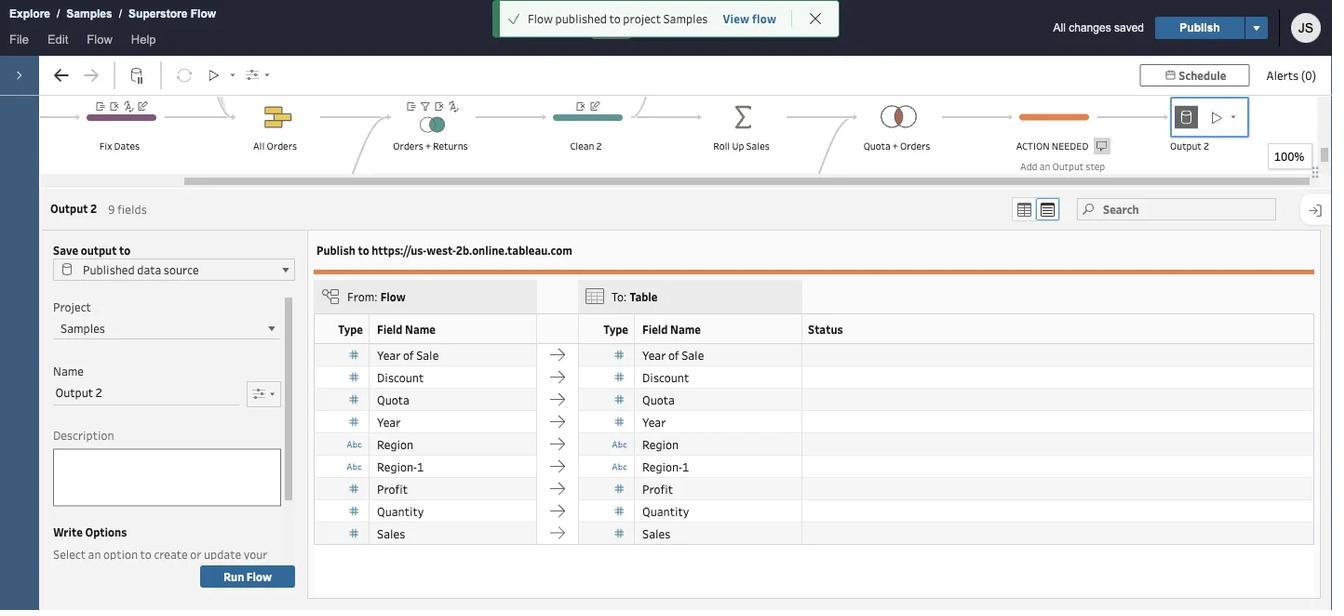 Task type: locate. For each thing, give the bounding box(es) containing it.
superstore flow
[[640, 20, 748, 36]]

9 row from the top
[[314, 523, 1314, 546]]

0 horizontal spatial all
[[253, 140, 265, 153]]

add
[[1020, 160, 1038, 173]]

all
[[1053, 21, 1066, 34], [253, 140, 265, 153]]

1 orders from the left
[[267, 140, 297, 153]]

number (whole) image for quantity
[[609, 501, 631, 523]]

samples up flow 'popup button'
[[66, 7, 112, 20]]

action
[[1016, 140, 1050, 153]]

save output to
[[53, 243, 131, 258]]

quota
[[864, 140, 891, 153], [377, 392, 409, 408], [642, 392, 675, 408]]

1 horizontal spatial or
[[1077, 196, 1086, 209]]

row containing year
[[314, 412, 1314, 434]]

1 horizontal spatial quantity
[[642, 504, 689, 520]]

1 year of sale from the left
[[377, 348, 439, 363]]

1 quantity from the left
[[377, 504, 424, 520]]

2 region from the left
[[642, 437, 679, 452]]

1 of from the left
[[403, 348, 414, 363]]

5 row from the top
[[314, 434, 1314, 456]]

0 vertical spatial data
[[1020, 196, 1041, 209]]

data inside dropdown button
[[137, 262, 161, 278]]

to left project
[[609, 11, 621, 26]]

region-1
[[377, 459, 424, 475], [642, 459, 689, 475]]

west-
[[427, 243, 456, 258]]

publish up the schedule
[[1180, 21, 1220, 34]]

2 type from the left
[[603, 322, 628, 337]]

0 horizontal spatial year of sale
[[377, 348, 439, 363]]

1 horizontal spatial an
[[1040, 160, 1050, 173]]

publish button
[[1155, 17, 1245, 39]]

0 horizontal spatial of
[[403, 348, 414, 363]]

an right add on the top right of page
[[1040, 160, 1050, 173]]

publish up from:
[[317, 243, 355, 258]]

data
[[1020, 196, 1041, 209], [137, 262, 161, 278]]

2
[[596, 140, 602, 153], [1204, 140, 1209, 153], [90, 201, 97, 216], [95, 385, 102, 401]]

1 horizontal spatial published
[[1057, 184, 1100, 197]]

orders + returns
[[393, 140, 468, 153]]

1 horizontal spatial publish
[[1180, 21, 1220, 34]]

0 horizontal spatial type
[[338, 322, 363, 337]]

1
[[417, 459, 424, 475], [682, 459, 689, 475]]

1 vertical spatial output
[[53, 559, 89, 574]]

superstore up help
[[129, 7, 187, 20]]

cell for quota
[[802, 389, 1314, 412]]

output 2 down run flow image
[[1170, 140, 1209, 153]]

1 vertical spatial output 2
[[50, 201, 97, 216]]

1 vertical spatial flow
[[1037, 208, 1057, 221]]

number (decimal) image
[[344, 367, 366, 389], [609, 479, 631, 501], [344, 523, 366, 546]]

flow
[[752, 11, 777, 26], [1037, 208, 1057, 221]]

field name
[[377, 322, 436, 337], [642, 322, 701, 337]]

1 horizontal spatial of
[[668, 348, 679, 363]]

field down table
[[642, 322, 668, 337]]

output up the description
[[55, 385, 93, 401]]

number (decimal) image for sales
[[344, 523, 366, 546]]

2 row from the top
[[314, 367, 1314, 389]]

0 horizontal spatial discount
[[377, 370, 424, 385]]

published data source
[[83, 262, 199, 278]]

field
[[377, 322, 403, 337], [642, 322, 668, 337]]

create inside add an output step here to create an extract, published data source, or write the flow results to a database. to learn more, see tabsoft.co/prepsamp
[[1054, 172, 1082, 185]]

output up 'save'
[[50, 201, 88, 216]]

None text field
[[53, 449, 281, 507]]

output 2 up the description
[[55, 385, 102, 401]]

to left the https://us-
[[358, 243, 369, 258]]

superstore flow link
[[128, 5, 217, 23]]

2 horizontal spatial orders
[[900, 140, 930, 153]]

1 region from the left
[[377, 437, 413, 452]]

of
[[403, 348, 414, 363], [668, 348, 679, 363]]

source
[[164, 262, 199, 278]]

Search text field
[[1077, 198, 1276, 221]]

grid
[[314, 314, 1314, 593]]

3 cell from the top
[[802, 389, 1314, 412]]

2 vertical spatial number (decimal) image
[[344, 523, 366, 546]]

2 cell from the top
[[802, 367, 1314, 389]]

8 row from the top
[[314, 501, 1314, 523]]

published left project
[[555, 11, 607, 26]]

9 cell from the top
[[802, 523, 1314, 546]]

1 vertical spatial published
[[1057, 184, 1100, 197]]

1 horizontal spatial field name
[[642, 322, 701, 337]]

2 vertical spatial output 2
[[55, 385, 102, 401]]

1 1 from the left
[[417, 459, 424, 475]]

file button
[[0, 28, 38, 56]]

3 row from the top
[[314, 389, 1314, 412]]

1 vertical spatial create
[[154, 547, 188, 562]]

output down write
[[53, 559, 89, 574]]

1 + from the left
[[425, 140, 431, 153]]

schedule button
[[1140, 64, 1250, 87]]

0 horizontal spatial or
[[190, 547, 201, 562]]

8 cell from the top
[[802, 501, 1314, 523]]

samples down project
[[61, 321, 105, 336]]

output
[[81, 243, 117, 258], [53, 559, 89, 574]]

0 vertical spatial publish
[[1180, 21, 1220, 34]]

output up search text box
[[1170, 140, 1202, 153]]

name
[[405, 322, 436, 337], [670, 322, 701, 337], [53, 364, 84, 379]]

action needed
[[1016, 140, 1089, 153]]

save
[[53, 243, 78, 258]]

samples inside samples popup button
[[61, 321, 105, 336]]

0 horizontal spatial region-1
[[377, 459, 424, 475]]

source,
[[1043, 196, 1075, 209]]

data left source
[[137, 262, 161, 278]]

field down from: flow
[[377, 322, 403, 337]]

2 inside text field
[[95, 385, 102, 401]]

1 horizontal spatial type
[[603, 322, 628, 337]]

1 / from the left
[[57, 7, 60, 20]]

flow right view
[[752, 11, 777, 26]]

2 sale from the left
[[682, 348, 704, 363]]

cell
[[802, 344, 1314, 367], [802, 367, 1314, 389], [802, 389, 1314, 412], [802, 412, 1314, 434], [802, 434, 1314, 456], [802, 456, 1314, 479], [802, 479, 1314, 501], [802, 501, 1314, 523], [802, 523, 1314, 546]]

+
[[425, 140, 431, 153], [893, 140, 898, 153]]

profit
[[377, 482, 408, 497], [642, 482, 673, 497]]

0 vertical spatial create
[[1054, 172, 1082, 185]]

1 horizontal spatial region-1
[[642, 459, 689, 475]]

samples link
[[65, 5, 113, 23]]

flow
[[191, 7, 216, 20], [528, 11, 553, 26], [717, 20, 748, 36], [87, 32, 112, 46], [380, 290, 406, 304]]

2b.online.tableau.com
[[456, 243, 572, 258]]

samples button
[[53, 317, 281, 340]]

1 horizontal spatial superstore
[[640, 20, 713, 36]]

type
[[338, 322, 363, 337], [603, 322, 628, 337]]

samples
[[66, 7, 112, 20], [663, 11, 708, 26], [61, 321, 105, 336]]

explore link
[[8, 5, 51, 23]]

status
[[808, 322, 843, 337]]

2 of from the left
[[668, 348, 679, 363]]

output up published
[[81, 243, 117, 258]]

0 horizontal spatial superstore
[[129, 7, 187, 20]]

1 horizontal spatial discount
[[642, 370, 689, 385]]

1 vertical spatial number (decimal) image
[[344, 479, 366, 501]]

5 cell from the top
[[802, 434, 1314, 456]]

number (whole) image
[[344, 344, 366, 367], [609, 344, 631, 367], [609, 389, 631, 412], [344, 412, 366, 434], [344, 501, 366, 523]]

year of sale down from: flow
[[377, 348, 439, 363]]

to left a in the right of the page
[[1092, 208, 1101, 221]]

1 horizontal spatial field
[[642, 322, 668, 337]]

1 horizontal spatial year of sale
[[642, 348, 704, 363]]

to right here
[[1042, 172, 1052, 185]]

cell for sales
[[802, 523, 1314, 546]]

publish for publish to https://us-west-2b.online.tableau.com
[[317, 243, 355, 258]]

output 2 inside text field
[[55, 385, 102, 401]]

1 horizontal spatial /
[[119, 7, 122, 20]]

0 horizontal spatial orders
[[267, 140, 297, 153]]

to
[[1066, 220, 1076, 233]]

0 vertical spatial published
[[555, 11, 607, 26]]

here
[[1020, 172, 1040, 185]]

samples right project
[[663, 11, 708, 26]]

1 cell from the top
[[802, 344, 1314, 367]]

7 row from the top
[[314, 479, 1314, 501]]

quantity
[[377, 504, 424, 520], [642, 504, 689, 520]]

sales
[[746, 140, 770, 153], [377, 526, 405, 542], [642, 526, 671, 542]]

row group
[[314, 344, 1314, 546]]

2 horizontal spatial sales
[[746, 140, 770, 153]]

1 vertical spatial number (decimal) image
[[609, 479, 631, 501]]

an up write
[[1084, 172, 1095, 185]]

6 cell from the top
[[802, 456, 1314, 479]]

field name down from: flow
[[377, 322, 436, 337]]

4 cell from the top
[[802, 412, 1314, 434]]

row containing quantity
[[314, 501, 1314, 523]]

1 horizontal spatial create
[[1054, 172, 1082, 185]]

year of sale
[[377, 348, 439, 363], [642, 348, 704, 363]]

to right option
[[140, 547, 152, 562]]

results
[[1059, 208, 1090, 221]]

row containing profit
[[314, 479, 1314, 501]]

output inside output 2 text field
[[55, 385, 93, 401]]

data inside add an output step here to create an extract, published data source, or write the flow results to a database. to learn more, see tabsoft.co/prepsamp
[[1020, 196, 1041, 209]]

0 vertical spatial all
[[1053, 21, 1066, 34]]

2 up the description
[[95, 385, 102, 401]]

/
[[57, 7, 60, 20], [119, 7, 122, 20]]

2 + from the left
[[893, 140, 898, 153]]

6 row from the top
[[314, 456, 1314, 479]]

7 cell from the top
[[802, 479, 1314, 501]]

0 horizontal spatial profit
[[377, 482, 408, 497]]

0 horizontal spatial /
[[57, 7, 60, 20]]

write
[[1088, 196, 1112, 209]]

0 horizontal spatial quantity
[[377, 504, 424, 520]]

output inside the write options select an option to create or update your output table.
[[53, 559, 89, 574]]

3 orders from the left
[[900, 140, 930, 153]]

None radio
[[1013, 198, 1036, 221], [1036, 198, 1059, 221], [1013, 198, 1036, 221], [1036, 198, 1059, 221]]

0 horizontal spatial published
[[555, 11, 607, 26]]

2 horizontal spatial quota
[[864, 140, 891, 153]]

year of sale down table
[[642, 348, 704, 363]]

row containing discount
[[314, 367, 1314, 389]]

cell for discount
[[802, 367, 1314, 389]]

superstore left view
[[640, 20, 713, 36]]

or left write
[[1077, 196, 1086, 209]]

publish inside button
[[1180, 21, 1220, 34]]

Output 2 text field
[[55, 384, 237, 403]]

1 horizontal spatial region-
[[642, 459, 682, 475]]

roll
[[713, 140, 730, 153]]

output inside add an output step here to create an extract, published data source, or write the flow results to a database. to learn more, see tabsoft.co/prepsamp
[[1052, 160, 1084, 173]]

row
[[314, 344, 1314, 367], [314, 367, 1314, 389], [314, 389, 1314, 412], [314, 412, 1314, 434], [314, 434, 1314, 456], [314, 456, 1314, 479], [314, 479, 1314, 501], [314, 501, 1314, 523], [314, 523, 1314, 546]]

discount down table
[[642, 370, 689, 385]]

flow inside flow 'popup button'
[[87, 32, 112, 46]]

number (decimal) image
[[609, 367, 631, 389], [344, 479, 366, 501], [609, 523, 631, 546]]

0 horizontal spatial sale
[[416, 348, 439, 363]]

1 vertical spatial data
[[137, 262, 161, 278]]

cell for region-1
[[802, 456, 1314, 479]]

description
[[53, 428, 114, 444]]

output 2 left 9
[[50, 201, 97, 216]]

1 horizontal spatial data
[[1020, 196, 1041, 209]]

all changes saved
[[1053, 21, 1144, 34]]

string image
[[344, 434, 366, 456], [609, 434, 631, 456], [609, 456, 631, 479]]

cell for year of sale
[[802, 344, 1314, 367]]

row group containing year of sale
[[314, 344, 1314, 546]]

superstore
[[129, 7, 187, 20], [640, 20, 713, 36]]

2 down run flow image
[[1204, 140, 1209, 153]]

field name down table
[[642, 322, 701, 337]]

row containing region
[[314, 434, 1314, 456]]

output down needed
[[1052, 160, 1084, 173]]

+ for quota
[[893, 140, 898, 153]]

or inside add an output step here to create an extract, published data source, or write the flow results to a database. to learn more, see tabsoft.co/prepsamp
[[1077, 196, 1086, 209]]

success image
[[507, 12, 520, 25]]

0 horizontal spatial 1
[[417, 459, 424, 475]]

1 horizontal spatial orders
[[393, 140, 423, 153]]

to inside alert
[[609, 11, 621, 26]]

create inside the write options select an option to create or update your output table.
[[154, 547, 188, 562]]

published inside add an output step here to create an extract, published data source, or write the flow results to a database. to learn more, see tabsoft.co/prepsamp
[[1057, 184, 1100, 197]]

1 vertical spatial or
[[190, 547, 201, 562]]

published up results
[[1057, 184, 1100, 197]]

0 horizontal spatial region-
[[377, 459, 417, 475]]

0 horizontal spatial create
[[154, 547, 188, 562]]

data down here
[[1020, 196, 1041, 209]]

2 vertical spatial number (decimal) image
[[609, 523, 631, 546]]

an
[[1040, 160, 1050, 173], [1084, 172, 1095, 185], [88, 547, 101, 562]]

publish for publish
[[1180, 21, 1220, 34]]

edit
[[47, 32, 68, 46]]

0 horizontal spatial field name
[[377, 322, 436, 337]]

2 orders from the left
[[393, 140, 423, 153]]

create for or
[[154, 547, 188, 562]]

row containing sales
[[314, 523, 1314, 546]]

region
[[377, 437, 413, 452], [642, 437, 679, 452]]

/ right samples link
[[119, 7, 122, 20]]

create up source,
[[1054, 172, 1082, 185]]

option group
[[1012, 197, 1060, 222]]

published
[[555, 11, 607, 26], [1057, 184, 1100, 197]]

help button
[[122, 28, 165, 56]]

number (whole) image
[[344, 389, 366, 412], [609, 412, 631, 434], [609, 501, 631, 523]]

project
[[623, 11, 661, 26]]

year
[[377, 348, 401, 363], [642, 348, 666, 363], [377, 415, 401, 430], [642, 415, 666, 430]]

type down the to:
[[603, 322, 628, 337]]

2 horizontal spatial an
[[1084, 172, 1095, 185]]

0 horizontal spatial region
[[377, 437, 413, 452]]

1 horizontal spatial 1
[[682, 459, 689, 475]]

help
[[131, 32, 156, 46]]

4 row from the top
[[314, 412, 1314, 434]]

publish
[[1180, 21, 1220, 34], [317, 243, 355, 258]]

number (decimal) image for sales
[[609, 523, 631, 546]]

/ up edit
[[57, 7, 60, 20]]

file
[[9, 32, 29, 46]]

or left update
[[190, 547, 201, 562]]

output 2
[[1170, 140, 1209, 153], [50, 201, 97, 216], [55, 385, 102, 401]]

1 horizontal spatial +
[[893, 140, 898, 153]]

1 horizontal spatial all
[[1053, 21, 1066, 34]]

discount
[[377, 370, 424, 385], [642, 370, 689, 385]]

type down from:
[[338, 322, 363, 337]]

0 horizontal spatial field
[[377, 322, 403, 337]]

string image for region-1
[[609, 456, 631, 479]]

0 vertical spatial or
[[1077, 196, 1086, 209]]

0 horizontal spatial flow
[[752, 11, 777, 26]]

or inside the write options select an option to create or update your output table.
[[190, 547, 201, 562]]

discount down from: flow
[[377, 370, 424, 385]]

1 discount from the left
[[377, 370, 424, 385]]

1 row from the top
[[314, 344, 1314, 367]]

0 horizontal spatial publish
[[317, 243, 355, 258]]

0 vertical spatial number (decimal) image
[[344, 367, 366, 389]]

an right select
[[88, 547, 101, 562]]

1 vertical spatial publish
[[317, 243, 355, 258]]

1 horizontal spatial region
[[642, 437, 679, 452]]

0 horizontal spatial +
[[425, 140, 431, 153]]

2 1 from the left
[[682, 459, 689, 475]]

orders
[[267, 140, 297, 153], [393, 140, 423, 153], [900, 140, 930, 153]]

cell for profit
[[802, 479, 1314, 501]]

create right option
[[154, 547, 188, 562]]

create
[[1054, 172, 1082, 185], [154, 547, 188, 562]]

string image for region
[[609, 434, 631, 456]]

0 vertical spatial number (decimal) image
[[609, 367, 631, 389]]

0 horizontal spatial an
[[88, 547, 101, 562]]

1 vertical spatial all
[[253, 140, 265, 153]]

learn
[[1078, 220, 1101, 233]]

0 horizontal spatial data
[[137, 262, 161, 278]]

1 horizontal spatial profit
[[642, 482, 673, 497]]

1 horizontal spatial sale
[[682, 348, 704, 363]]

1 horizontal spatial flow
[[1037, 208, 1057, 221]]

flow right the
[[1037, 208, 1057, 221]]



Task type: describe. For each thing, give the bounding box(es) containing it.
explore
[[9, 7, 50, 20]]

clean 2
[[570, 140, 602, 153]]

2 / from the left
[[119, 7, 122, 20]]

string image
[[344, 456, 366, 479]]

your
[[244, 547, 268, 562]]

flow inside from: flow
[[380, 290, 406, 304]]

row containing quota
[[314, 389, 1314, 412]]

database.
[[1020, 220, 1064, 233]]

project
[[53, 300, 91, 315]]

9
[[108, 202, 115, 217]]

flow button
[[78, 28, 122, 56]]

select
[[53, 547, 86, 562]]

changes
[[1069, 21, 1111, 34]]

dates
[[114, 140, 140, 153]]

saved
[[1114, 21, 1144, 34]]

up
[[732, 140, 744, 153]]

0 vertical spatial flow
[[752, 11, 777, 26]]

an inside the write options select an option to create or update your output table.
[[88, 547, 101, 562]]

to up the published data source
[[119, 243, 131, 258]]

published inside alert
[[555, 11, 607, 26]]

number (decimal) image for discount
[[609, 367, 631, 389]]

tabsoft.co/prepsamp
[[1020, 244, 1114, 257]]

add an output step here to create an extract, published data source, or write the flow results to a database. to learn more, see tabsoft.co/prepsamp
[[1020, 160, 1114, 257]]

https://us-
[[372, 243, 427, 258]]

publish to https://us-west-2b.online.tableau.com
[[317, 243, 572, 258]]

number (decimal) image for discount
[[344, 367, 366, 389]]

number (whole) image for year
[[609, 412, 631, 434]]

to inside the write options select an option to create or update your output table.
[[140, 547, 152, 562]]

cell for region
[[802, 434, 1314, 456]]

0 horizontal spatial sales
[[377, 526, 405, 542]]

0 vertical spatial output 2
[[1170, 140, 1209, 153]]

flow published to project samples alert
[[528, 10, 708, 27]]

view flow
[[723, 11, 777, 26]]

1 horizontal spatial sales
[[642, 526, 671, 542]]

needed
[[1052, 140, 1089, 153]]

js button
[[1291, 13, 1321, 43]]

2 quantity from the left
[[642, 504, 689, 520]]

1 horizontal spatial quota
[[642, 392, 675, 408]]

fix dates
[[99, 140, 140, 153]]

0 horizontal spatial quota
[[377, 392, 409, 408]]

row containing region-1
[[314, 456, 1314, 479]]

create for an
[[1054, 172, 1082, 185]]

0 vertical spatial output
[[81, 243, 117, 258]]

update
[[204, 547, 241, 562]]

published
[[83, 262, 135, 278]]

fields
[[117, 202, 147, 217]]

2 profit from the left
[[642, 482, 673, 497]]

cell for quantity
[[802, 501, 1314, 523]]

(0)
[[1301, 67, 1316, 83]]

run flow image
[[1204, 105, 1229, 130]]

2 field from the left
[[642, 322, 668, 337]]

number (whole) image for quantity
[[344, 501, 366, 523]]

9 fields
[[108, 202, 147, 217]]

1 sale from the left
[[416, 348, 439, 363]]

a
[[1103, 208, 1108, 221]]

2 right 'clean' at the left top of the page
[[596, 140, 602, 153]]

0 horizontal spatial name
[[53, 364, 84, 379]]

alerts (0)
[[1266, 67, 1316, 83]]

row containing year of sale
[[314, 344, 1314, 367]]

js
[[1298, 20, 1314, 35]]

the
[[1020, 208, 1035, 221]]

edit button
[[38, 28, 78, 56]]

2 region- from the left
[[642, 459, 682, 475]]

view flow link
[[722, 10, 777, 27]]

see
[[1048, 232, 1063, 245]]

returns
[[433, 140, 468, 153]]

published data source button
[[53, 259, 295, 281]]

2 left 9
[[90, 201, 97, 216]]

2 region-1 from the left
[[642, 459, 689, 475]]

flow inside flow published to project samples alert
[[528, 11, 553, 26]]

write options select an option to create or update your output table.
[[53, 525, 268, 574]]

step
[[1086, 160, 1105, 173]]

clean
[[570, 140, 594, 153]]

write
[[53, 525, 83, 540]]

2 horizontal spatial name
[[670, 322, 701, 337]]

draft
[[599, 22, 623, 34]]

schedule
[[1179, 68, 1226, 83]]

2 discount from the left
[[642, 370, 689, 385]]

grid containing year of sale
[[314, 314, 1314, 593]]

flow inside add an output step here to create an extract, published data source, or write the flow results to a database. to learn more, see tabsoft.co/prepsamp
[[1037, 208, 1057, 221]]

all for all changes saved
[[1053, 21, 1066, 34]]

all for all orders
[[253, 140, 265, 153]]

from:
[[347, 289, 378, 304]]

quota + orders
[[864, 140, 930, 153]]

from: flow
[[347, 289, 406, 304]]

option
[[103, 547, 138, 562]]

explore / samples / superstore flow
[[9, 7, 216, 20]]

fix
[[99, 140, 112, 153]]

to: table
[[612, 289, 658, 304]]

to:
[[612, 289, 627, 304]]

2 field name from the left
[[642, 322, 701, 337]]

more,
[[1020, 232, 1046, 245]]

alerts
[[1266, 67, 1299, 83]]

all orders
[[253, 140, 297, 153]]

+ for orders
[[425, 140, 431, 153]]

1 type from the left
[[338, 322, 363, 337]]

extract,
[[1020, 184, 1055, 197]]

table
[[630, 290, 658, 304]]

samples inside flow published to project samples alert
[[663, 11, 708, 26]]

view
[[723, 11, 750, 26]]

1 horizontal spatial name
[[405, 322, 436, 337]]

1 field from the left
[[377, 322, 403, 337]]

1 profit from the left
[[377, 482, 408, 497]]

cell for year
[[802, 412, 1314, 434]]

1 field name from the left
[[377, 322, 436, 337]]

1 region-1 from the left
[[377, 459, 424, 475]]

table.
[[92, 559, 122, 574]]

roll up sales
[[713, 140, 770, 153]]

flow published to project samples
[[528, 11, 708, 26]]

options
[[85, 525, 127, 540]]

1 region- from the left
[[377, 459, 417, 475]]

number (whole) image for year
[[344, 412, 366, 434]]

2 year of sale from the left
[[642, 348, 704, 363]]

number (whole) image for year of sale
[[344, 344, 366, 367]]



Task type: vqa. For each thing, say whether or not it's contained in the screenshot.
row containing Profit
yes



